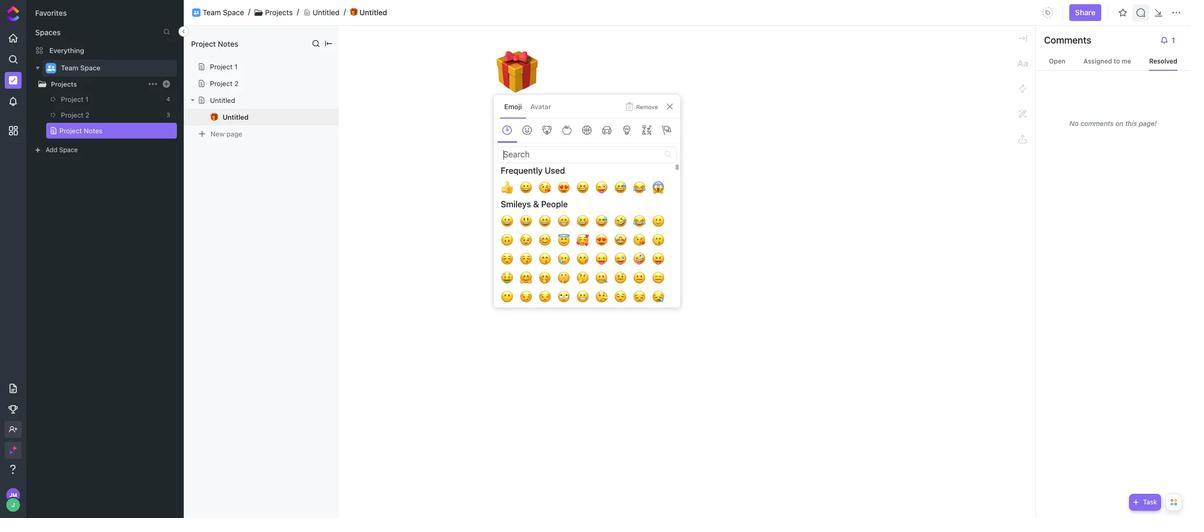 Task type: describe. For each thing, give the bounding box(es) containing it.
🤪
[[633, 251, 646, 268]]

team for the right team space "link"
[[203, 8, 221, 17]]

😚
[[520, 251, 532, 268]]

comment
[[521, 102, 553, 111]]

🙂 🙃
[[501, 213, 664, 249]]

avatar
[[530, 102, 551, 111]]

1 vertical spatial space
[[80, 64, 100, 72]]

😶
[[501, 289, 513, 305]]

😀 inside frequently used element
[[520, 179, 532, 196]]

resolved
[[1149, 57, 1177, 65]]

😋
[[576, 251, 589, 268]]

😝
[[652, 251, 664, 268]]

task
[[1143, 498, 1157, 506]]

😁
[[557, 213, 570, 230]]

😑 😶
[[501, 270, 664, 305]]

😉
[[520, 232, 532, 249]]

😍 inside frequently used element
[[557, 179, 570, 196]]

🙂
[[652, 213, 664, 230]]

1 vertical spatial team space
[[61, 64, 100, 72]]

🙄
[[557, 289, 570, 305]]

🤭
[[538, 270, 551, 287]]

spaces
[[35, 28, 61, 37]]

spaces link
[[27, 28, 61, 37]]

add for add space
[[46, 146, 57, 154]]

2 horizontal spatial space
[[223, 8, 244, 17]]

🥲
[[557, 251, 570, 268]]

clear image
[[664, 151, 671, 158]]

add for add comment
[[505, 102, 519, 111]]

😀 inside smileys & people element
[[501, 213, 513, 230]]

to
[[1114, 57, 1120, 65]]

list of emoji element
[[494, 163, 680, 518]]

no comments on this page!
[[1070, 119, 1157, 127]]

0 vertical spatial notes
[[218, 39, 238, 48]]

1 horizontal spatial 2
[[234, 79, 239, 88]]

add comment
[[505, 102, 553, 111]]

smileys & people element
[[497, 197, 671, 518]]

😗
[[652, 232, 664, 249]]

🤨
[[614, 270, 627, 287]]

notes inside project notes link
[[84, 127, 103, 135]]

😌
[[614, 289, 627, 305]]

1 vertical spatial project 1
[[61, 95, 88, 103]]

🤐
[[595, 270, 608, 287]]

favorites button
[[35, 8, 67, 17]]

frequently used element
[[497, 163, 671, 197]]

😔
[[633, 289, 646, 305]]

🎁 untitled
[[350, 8, 387, 17]]

🥰
[[576, 232, 589, 249]]

😇
[[557, 232, 570, 249]]

0 horizontal spatial space
[[59, 146, 78, 154]]

comments
[[1081, 119, 1114, 127]]

🎁 for 🎁 untitled
[[350, 8, 358, 17]]

😑
[[652, 270, 664, 287]]

0 horizontal spatial team space link
[[61, 60, 170, 77]]

&
[[533, 199, 539, 209]]

😍 inside smileys & people element
[[595, 232, 608, 249]]

smileys
[[501, 199, 531, 209]]

😒
[[538, 289, 551, 305]]

🎁 for 🎁
[[496, 47, 538, 97]]

😘 inside smileys & people element
[[633, 232, 646, 249]]

😆 for 😅
[[576, 213, 589, 230]]

0 horizontal spatial project notes
[[59, 127, 103, 135]]

people
[[541, 199, 568, 209]]

on
[[1116, 119, 1124, 127]]

😝 🤑
[[501, 251, 664, 287]]

😃
[[520, 213, 532, 230]]

0 vertical spatial project 1
[[210, 62, 238, 71]]

😐
[[633, 270, 646, 287]]

😄
[[538, 213, 551, 230]]

0 vertical spatial project 2
[[210, 79, 239, 88]]



Task type: vqa. For each thing, say whether or not it's contained in the screenshot.
the 19 element to the right
no



Task type: locate. For each thing, give the bounding box(es) containing it.
0 horizontal spatial team space
[[61, 64, 100, 72]]

favorites
[[35, 8, 67, 17]]

😜 inside frequently used element
[[595, 179, 608, 196]]

😜 inside smileys & people element
[[614, 251, 627, 268]]

😘 up &
[[538, 179, 551, 196]]

😂
[[633, 179, 646, 196], [633, 213, 646, 230]]

untitled
[[313, 8, 340, 17], [359, 8, 387, 17], [210, 96, 235, 104], [223, 113, 249, 121], [494, 115, 572, 140]]

😀
[[520, 179, 532, 196], [501, 213, 513, 230]]

🤩
[[614, 232, 627, 249]]

0 horizontal spatial team
[[61, 64, 78, 72]]

🤑
[[501, 270, 513, 287]]

2 😂 from the top
[[633, 213, 646, 230]]

😂 inside frequently used element
[[633, 179, 646, 196]]

1 vertical spatial projects
[[51, 80, 77, 88]]

😆 right 😁
[[576, 213, 589, 230]]

0 horizontal spatial 😍
[[557, 179, 570, 196]]

🎁 button
[[494, 47, 540, 97]]

team
[[203, 8, 221, 17], [61, 64, 78, 72]]

1 vertical spatial 😀
[[501, 213, 513, 230]]

project 1 link
[[51, 91, 160, 107]]

used
[[544, 166, 565, 175]]

1 😆 from the top
[[576, 179, 589, 196]]

0 horizontal spatial project 2
[[61, 111, 89, 119]]

1 vertical spatial team
[[61, 64, 78, 72]]

1 horizontal spatial team space link
[[203, 8, 244, 17]]

🤫
[[557, 270, 570, 287]]

1 vertical spatial 😅
[[595, 213, 608, 230]]

assigned
[[1084, 57, 1112, 65]]

0 vertical spatial 🎁
[[350, 8, 358, 17]]

0 horizontal spatial 😅
[[595, 213, 608, 230]]

0 horizontal spatial 😜
[[595, 179, 608, 196]]

project 2
[[210, 79, 239, 88], [61, 111, 89, 119]]

😛
[[595, 251, 608, 268]]

assigned to me
[[1084, 57, 1131, 65]]

1 vertical spatial notes
[[84, 127, 103, 135]]

😀 down frequently
[[520, 179, 532, 196]]

😜 down 🤩 at the right of the page
[[614, 251, 627, 268]]

🎁 inside the 🎁 untitled
[[350, 8, 358, 17]]

0 horizontal spatial 😘
[[538, 179, 551, 196]]

😬
[[576, 289, 589, 305]]

1 vertical spatial 😜
[[614, 251, 627, 268]]

😅 inside smileys & people element
[[595, 213, 608, 230]]

project 1
[[210, 62, 238, 71], [61, 95, 88, 103]]

🙃
[[501, 232, 513, 249]]

😆 inside frequently used element
[[576, 179, 589, 196]]

frequently used
[[501, 166, 565, 175]]

🤣
[[614, 213, 627, 230]]

project
[[191, 39, 216, 48], [210, 62, 233, 71], [210, 79, 233, 88], [61, 95, 83, 103], [61, 111, 83, 119], [59, 127, 82, 135]]

project 2 up new page on the left
[[210, 79, 239, 88]]

😍 left 🤩 at the right of the page
[[595, 232, 608, 249]]

2 up project notes link
[[85, 111, 89, 119]]

😆 inside smileys & people element
[[576, 213, 589, 230]]

0 horizontal spatial 2
[[85, 111, 89, 119]]

1 horizontal spatial 🎁
[[496, 47, 538, 97]]

1 horizontal spatial space
[[80, 64, 100, 72]]

😍 up people
[[557, 179, 570, 196]]

space
[[223, 8, 244, 17], [80, 64, 100, 72], [59, 146, 78, 154]]

2 up the page
[[234, 79, 239, 88]]

page
[[227, 129, 242, 138]]

share
[[1075, 8, 1096, 17]]

☺️
[[501, 251, 513, 268]]

team space down everything
[[61, 64, 100, 72]]

1 vertical spatial team space link
[[61, 60, 170, 77]]

emoji
[[504, 102, 522, 111]]

1 horizontal spatial notes
[[218, 39, 238, 48]]

space down project notes link
[[59, 146, 78, 154]]

0 vertical spatial 😜
[[595, 179, 608, 196]]

0 vertical spatial add
[[505, 102, 519, 111]]

4
[[166, 96, 170, 102]]

0 vertical spatial 😀
[[520, 179, 532, 196]]

user friends image
[[47, 65, 55, 71]]

1 horizontal spatial project notes
[[191, 39, 238, 48]]

😆
[[576, 179, 589, 196], [576, 213, 589, 230]]

0 vertical spatial 😍
[[557, 179, 570, 196]]

frequently
[[501, 166, 542, 175]]

1 horizontal spatial team
[[203, 8, 221, 17]]

😂 for 😅
[[633, 179, 646, 196]]

page!
[[1139, 119, 1157, 127]]

0 horizontal spatial 1
[[85, 95, 88, 103]]

1 😂 from the top
[[633, 179, 646, 196]]

😅 inside frequently used element
[[614, 179, 627, 196]]

1 horizontal spatial 😅
[[614, 179, 627, 196]]

smileys & people
[[501, 199, 568, 209]]

team space right user friends image
[[203, 8, 244, 17]]

1 horizontal spatial 😀
[[520, 179, 532, 196]]

projects link
[[265, 8, 293, 17], [16, 78, 146, 90], [51, 80, 146, 88]]

0 vertical spatial projects
[[265, 8, 293, 17]]

😪
[[652, 289, 664, 305]]

0 vertical spatial 😆
[[576, 179, 589, 196]]

🎁
[[350, 8, 358, 17], [496, 47, 538, 97]]

1 vertical spatial 🎁
[[496, 47, 538, 97]]

😜
[[595, 179, 608, 196], [614, 251, 627, 268]]

1 vertical spatial 😂
[[633, 213, 646, 230]]

new page
[[211, 129, 242, 138]]

1 vertical spatial 1
[[85, 95, 88, 103]]

😅
[[614, 179, 627, 196], [595, 213, 608, 230]]

0 vertical spatial project notes
[[191, 39, 238, 48]]

add space
[[46, 146, 78, 154]]

1 horizontal spatial 😜
[[614, 251, 627, 268]]

remove
[[636, 103, 658, 110]]

project 2 up project notes link
[[61, 111, 89, 119]]

😗 ☺️
[[501, 232, 664, 268]]

add
[[505, 102, 519, 111], [46, 146, 57, 154]]

1
[[234, 62, 238, 71], [85, 95, 88, 103]]

👍
[[501, 179, 513, 196]]

0 vertical spatial 😘
[[538, 179, 551, 196]]

1 vertical spatial project 2
[[61, 111, 89, 119]]

😀 up 🙃
[[501, 213, 513, 230]]

1 horizontal spatial 😘
[[633, 232, 646, 249]]

1 horizontal spatial add
[[505, 102, 519, 111]]

🤔
[[576, 270, 589, 287]]

team space
[[203, 8, 244, 17], [61, 64, 100, 72]]

😍
[[557, 179, 570, 196], [595, 232, 608, 249]]

Search search field
[[497, 147, 676, 163]]

0 horizontal spatial notes
[[84, 127, 103, 135]]

😂 left '😱'
[[633, 179, 646, 196]]

this
[[1126, 119, 1137, 127]]

team space link right user friends image
[[203, 8, 244, 17]]

1 horizontal spatial 1
[[234, 62, 238, 71]]

team down everything
[[61, 64, 78, 72]]

😂 left 🙂
[[633, 213, 646, 230]]

😆 down "search" search box
[[576, 179, 589, 196]]

0 vertical spatial team space link
[[203, 8, 244, 17]]

1 vertical spatial 2
[[85, 111, 89, 119]]

1 horizontal spatial project 1
[[210, 62, 238, 71]]

project 2 inside project 2 link
[[61, 111, 89, 119]]

1 vertical spatial add
[[46, 146, 57, 154]]

3
[[167, 111, 170, 118]]

open
[[1049, 57, 1066, 65]]

2 vertical spatial space
[[59, 146, 78, 154]]

😘 up 🤪
[[633, 232, 646, 249]]

😊
[[538, 232, 551, 249]]

0 vertical spatial 1
[[234, 62, 238, 71]]

0 horizontal spatial 🎁
[[350, 8, 358, 17]]

me
[[1122, 57, 1131, 65]]

1 vertical spatial 😘
[[633, 232, 646, 249]]

1 horizontal spatial 😍
[[595, 232, 608, 249]]

0 vertical spatial 2
[[234, 79, 239, 88]]

1 horizontal spatial projects
[[265, 8, 293, 17]]

😜 down "search" search box
[[595, 179, 608, 196]]

space down everything "link"
[[80, 64, 100, 72]]

notes
[[218, 39, 238, 48], [84, 127, 103, 135]]

project 2 link
[[51, 107, 160, 123]]

team right user friends image
[[203, 8, 221, 17]]

😆 for 😜
[[576, 179, 589, 196]]

1 horizontal spatial project 2
[[210, 79, 239, 88]]

0 vertical spatial space
[[223, 8, 244, 17]]

1 vertical spatial project notes
[[59, 127, 103, 135]]

😅 left the 🤣
[[595, 213, 608, 230]]

user friends image
[[194, 10, 199, 15]]

🤗
[[520, 270, 532, 287]]

0 vertical spatial 😂
[[633, 179, 646, 196]]

0 horizontal spatial project 1
[[61, 95, 88, 103]]

team for the leftmost team space "link"
[[61, 64, 78, 72]]

0 horizontal spatial 😀
[[501, 213, 513, 230]]

😱
[[652, 179, 664, 196]]

space right user friends image
[[223, 8, 244, 17]]

team space link down everything "link"
[[61, 60, 170, 77]]

project notes down user friends image
[[191, 39, 238, 48]]

😙
[[538, 251, 551, 268]]

1 vertical spatial 😍
[[595, 232, 608, 249]]

2
[[234, 79, 239, 88], [85, 111, 89, 119]]

1 vertical spatial 😆
[[576, 213, 589, 230]]

new
[[211, 129, 225, 138]]

team space link
[[203, 8, 244, 17], [61, 60, 170, 77]]

project notes
[[191, 39, 238, 48], [59, 127, 103, 135]]

😂 for 🤣
[[633, 213, 646, 230]]

2 😆 from the top
[[576, 213, 589, 230]]

0 vertical spatial team
[[203, 8, 221, 17]]

😘 inside frequently used element
[[538, 179, 551, 196]]

no
[[1070, 119, 1079, 127]]

🤥
[[595, 289, 608, 305]]

comments
[[1044, 35, 1091, 46]]

1 horizontal spatial team space
[[203, 8, 244, 17]]

0 vertical spatial 😅
[[614, 179, 627, 196]]

project notes up add space at the left of the page
[[59, 127, 103, 135]]

everything link
[[27, 42, 183, 59]]

😂 inside smileys & people element
[[633, 213, 646, 230]]

😏
[[520, 289, 532, 305]]

0 horizontal spatial projects
[[51, 80, 77, 88]]

everything
[[49, 46, 84, 54]]

project notes link
[[49, 123, 160, 139]]

0 vertical spatial team space
[[203, 8, 244, 17]]

0 horizontal spatial add
[[46, 146, 57, 154]]

😅 up the 🤣
[[614, 179, 627, 196]]



